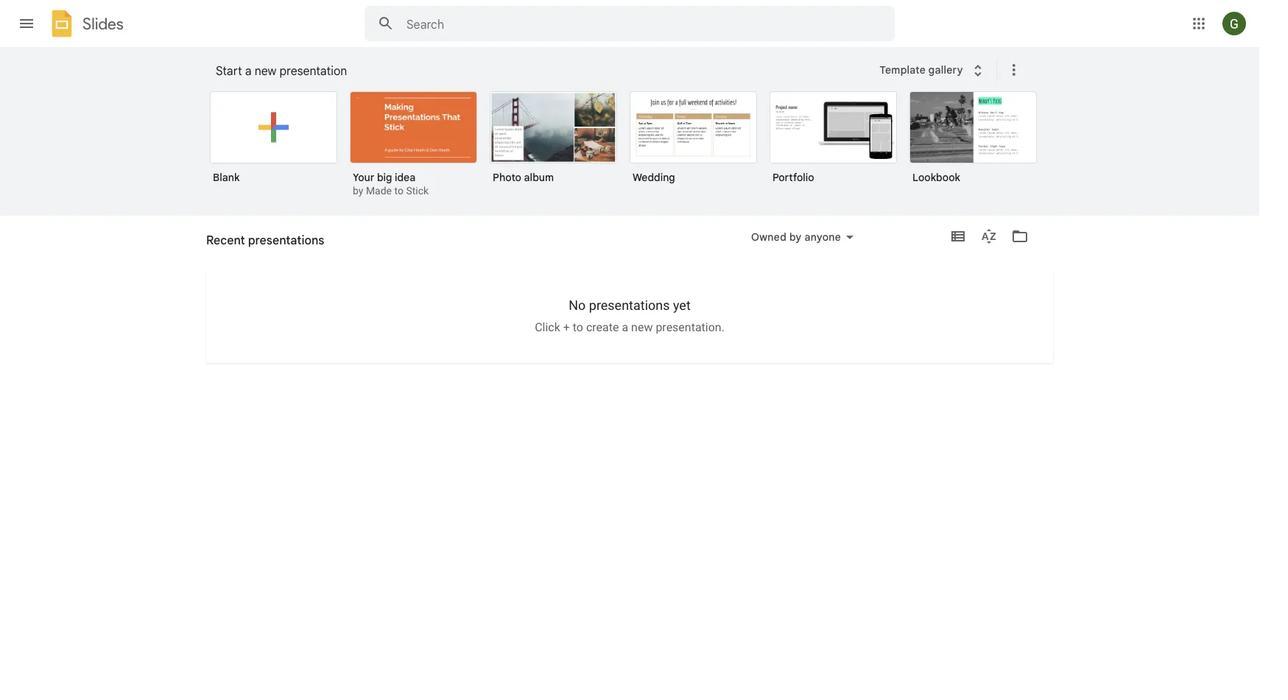 Task type: describe. For each thing, give the bounding box(es) containing it.
blank option
[[210, 91, 337, 194]]

a inside the no presentations yet click + to create a new presentation.
[[622, 320, 628, 334]]

blank
[[213, 171, 240, 184]]

no presentations yet click + to create a new presentation.
[[535, 298, 725, 334]]

presentations inside the no presentations yet click + to create a new presentation.
[[589, 298, 670, 313]]

click
[[535, 320, 560, 334]]

to for big
[[394, 185, 403, 197]]

template
[[880, 63, 926, 76]]

idea
[[395, 171, 415, 184]]

big
[[377, 171, 392, 184]]

your big idea by made to stick
[[353, 171, 429, 197]]

Search bar text field
[[406, 17, 858, 32]]

owned
[[751, 230, 787, 243]]

no
[[569, 298, 586, 313]]

portfolio option
[[770, 91, 897, 194]]

portfolio
[[772, 171, 814, 184]]

to for presentations
[[573, 320, 583, 334]]

presentations inside recent presentations heading
[[248, 233, 324, 247]]

2 recent presentations from the top
[[206, 239, 310, 251]]

stick
[[406, 185, 429, 197]]

start
[[216, 63, 242, 78]]

new inside heading
[[255, 63, 276, 78]]

album
[[524, 171, 554, 184]]

photo
[[493, 171, 521, 184]]

lookbook
[[912, 171, 960, 184]]

start a new presentation heading
[[216, 47, 870, 94]]

template gallery button
[[870, 57, 996, 83]]

photo album
[[493, 171, 554, 184]]

slides
[[82, 14, 124, 34]]

no presentations yet region
[[206, 298, 1053, 334]]

a inside start a new presentation heading
[[245, 63, 252, 78]]

presentation
[[279, 63, 347, 78]]

made
[[366, 185, 392, 197]]

your big idea option
[[350, 91, 477, 199]]

photo album option
[[490, 91, 617, 194]]



Task type: vqa. For each thing, say whether or not it's contained in the screenshot.
presentations
yes



Task type: locate. For each thing, give the bounding box(es) containing it.
recent presentations
[[206, 233, 324, 247], [206, 239, 310, 251]]

create
[[586, 320, 619, 334]]

2 recent from the top
[[206, 239, 240, 251]]

new
[[255, 63, 276, 78], [631, 320, 653, 334]]

None search field
[[365, 6, 895, 41]]

1 horizontal spatial new
[[631, 320, 653, 334]]

0 vertical spatial to
[[394, 185, 403, 197]]

list box containing blank
[[210, 88, 1057, 216]]

+
[[563, 320, 570, 334]]

by right owned
[[789, 230, 802, 243]]

1 horizontal spatial by
[[789, 230, 802, 243]]

1 vertical spatial a
[[622, 320, 628, 334]]

owned by anyone button
[[742, 228, 863, 246]]

start a new presentation
[[216, 63, 347, 78]]

to right + in the left top of the page
[[573, 320, 583, 334]]

gallery
[[928, 63, 963, 76]]

to
[[394, 185, 403, 197], [573, 320, 583, 334]]

lookbook option
[[909, 91, 1037, 194]]

0 vertical spatial new
[[255, 63, 276, 78]]

search image
[[371, 9, 401, 38]]

0 vertical spatial by
[[353, 185, 363, 197]]

new right start
[[255, 63, 276, 78]]

recent inside heading
[[206, 233, 245, 247]]

main menu image
[[18, 15, 35, 32]]

by inside owned by anyone popup button
[[789, 230, 802, 243]]

your
[[353, 171, 374, 184]]

0 vertical spatial a
[[245, 63, 252, 78]]

1 vertical spatial to
[[573, 320, 583, 334]]

yet
[[673, 298, 691, 313]]

anyone
[[804, 230, 841, 243]]

wedding
[[633, 171, 675, 184]]

by down your
[[353, 185, 363, 197]]

made to stick link
[[366, 185, 429, 197]]

to down idea
[[394, 185, 403, 197]]

1 vertical spatial new
[[631, 320, 653, 334]]

0 horizontal spatial new
[[255, 63, 276, 78]]

wedding option
[[630, 91, 757, 194]]

presentation.
[[656, 320, 725, 334]]

to inside 'your big idea by made to stick'
[[394, 185, 403, 197]]

a
[[245, 63, 252, 78], [622, 320, 628, 334]]

slides link
[[47, 9, 124, 41]]

list box
[[210, 88, 1057, 216]]

template gallery
[[880, 63, 963, 76]]

by
[[353, 185, 363, 197], [789, 230, 802, 243]]

recent presentations heading
[[206, 216, 324, 263]]

1 horizontal spatial a
[[622, 320, 628, 334]]

0 horizontal spatial by
[[353, 185, 363, 197]]

0 horizontal spatial a
[[245, 63, 252, 78]]

presentations
[[248, 233, 324, 247], [243, 239, 310, 251], [589, 298, 670, 313]]

a right create
[[622, 320, 628, 334]]

0 horizontal spatial to
[[394, 185, 403, 197]]

1 horizontal spatial to
[[573, 320, 583, 334]]

recent
[[206, 233, 245, 247], [206, 239, 240, 251]]

1 recent presentations from the top
[[206, 233, 324, 247]]

by inside 'your big idea by made to stick'
[[353, 185, 363, 197]]

owned by anyone
[[751, 230, 841, 243]]

new inside the no presentations yet click + to create a new presentation.
[[631, 320, 653, 334]]

1 recent from the top
[[206, 233, 245, 247]]

to inside the no presentations yet click + to create a new presentation.
[[573, 320, 583, 334]]

1 vertical spatial by
[[789, 230, 802, 243]]

new right create
[[631, 320, 653, 334]]

a right start
[[245, 63, 252, 78]]



